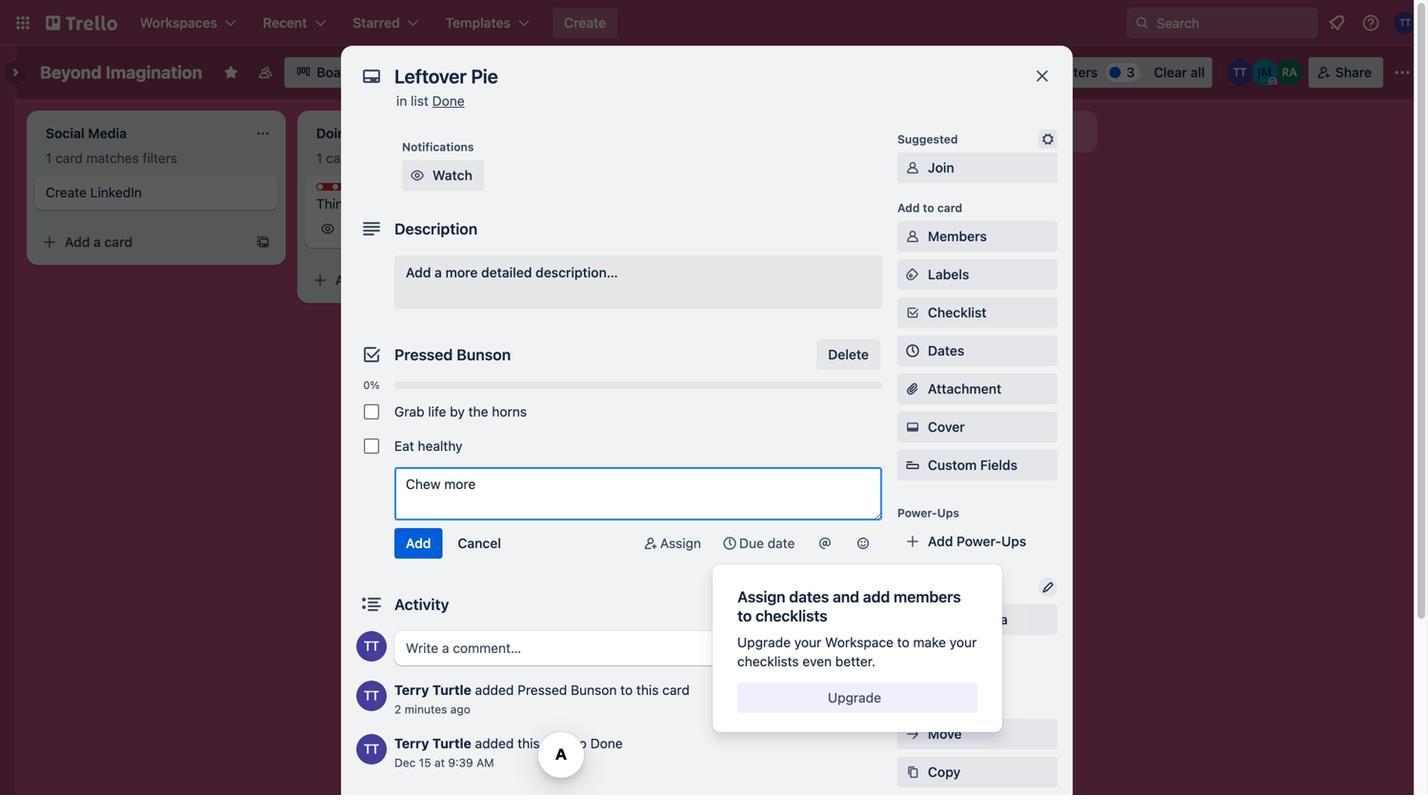 Task type: describe. For each thing, give the bounding box(es) containing it.
9:39
[[448, 756, 473, 769]]

filters
[[1059, 64, 1099, 80]]

create for create
[[564, 15, 606, 31]]

0 vertical spatial done
[[432, 93, 465, 109]]

0 horizontal spatial power-
[[898, 506, 938, 520]]

custom fields button
[[898, 456, 1058, 475]]

delete
[[829, 347, 869, 362]]

a left more
[[435, 265, 442, 280]]

add another list button
[[839, 111, 1098, 153]]

healthy
[[418, 438, 463, 454]]

members link
[[898, 221, 1058, 252]]

sm image for members
[[904, 227, 923, 246]]

social media button
[[898, 604, 1058, 635]]

back to home image
[[46, 8, 117, 38]]

0 horizontal spatial 1
[[46, 150, 52, 166]]

2 horizontal spatial 1
[[366, 222, 371, 235]]

sm image for 'assign' link
[[641, 534, 661, 553]]

create from template… image for middle add a card button
[[526, 273, 541, 288]]

pressed bunson group
[[357, 395, 883, 463]]

card up the members
[[938, 201, 963, 214]]

description
[[395, 220, 478, 238]]

due date
[[740, 535, 795, 551]]

beyond imagination
[[40, 62, 202, 82]]

eat
[[395, 438, 414, 454]]

dates
[[790, 588, 829, 606]]

checklist
[[928, 305, 987, 320]]

pressed inside terry turtle added pressed bunson to this card 2 minutes ago
[[518, 682, 567, 698]]

join link
[[898, 153, 1058, 183]]

copy
[[928, 764, 961, 780]]

terry turtle added pressed bunson to this card 2 minutes ago
[[395, 682, 690, 716]]

automation
[[898, 582, 963, 596]]

this inside terry turtle added this card to done dec 15 at 9:39 am
[[518, 735, 540, 751]]

create linkedin
[[46, 184, 142, 200]]

power-ups
[[898, 506, 960, 520]]

assign link
[[634, 528, 709, 559]]

copy link
[[898, 757, 1058, 787]]

Board name text field
[[31, 57, 212, 88]]

custom fields
[[928, 457, 1018, 473]]

members
[[928, 228, 988, 244]]

social
[[928, 612, 967, 627]]

card down the description
[[375, 272, 403, 288]]

social media
[[928, 612, 1008, 627]]

clear all button
[[1147, 57, 1213, 88]]

am
[[477, 756, 494, 769]]

due
[[740, 535, 764, 551]]

add power-ups
[[928, 533, 1027, 549]]

detailed
[[481, 265, 532, 280]]

add inside button
[[928, 650, 954, 665]]

1 horizontal spatial power-
[[957, 533, 1002, 549]]

0 vertical spatial list
[[411, 93, 429, 109]]

create button
[[553, 8, 618, 38]]

sm image for copy
[[904, 763, 923, 782]]

1 1 card matches filters from the left
[[46, 150, 177, 166]]

assign for assign
[[661, 535, 702, 551]]

done inside terry turtle added this card to done dec 15 at 9:39 am
[[591, 735, 623, 751]]

add another list
[[873, 123, 973, 139]]

add a more detailed description… link
[[395, 255, 883, 309]]

sm image up add
[[854, 534, 873, 553]]

0 horizontal spatial terry turtle (terryturtle) image
[[1228, 59, 1254, 86]]

cover link
[[898, 412, 1058, 442]]

15
[[419, 756, 431, 769]]

terry for added pressed bunson to this card
[[395, 682, 429, 698]]

at
[[435, 756, 445, 769]]

0 vertical spatial checklists
[[756, 607, 828, 625]]

button
[[957, 650, 999, 665]]

sm image left filters
[[997, 57, 1023, 84]]

1 horizontal spatial 1
[[316, 150, 323, 166]]

sm image for watch
[[408, 166, 427, 185]]

1 horizontal spatial ups
[[1002, 533, 1027, 549]]

date
[[768, 535, 795, 551]]

join
[[928, 160, 955, 175]]

sm image for "checklist" link
[[904, 303, 923, 322]]

suggested
[[898, 133, 959, 146]]

terry turtle (terryturtle) image for added this card to done
[[357, 734, 387, 765]]

Grab life by the horns checkbox
[[364, 404, 379, 419]]

move
[[928, 726, 962, 742]]

create linkedin link
[[46, 183, 267, 202]]

upgrade button
[[738, 683, 978, 713]]

cancel
[[458, 535, 501, 551]]

ago
[[451, 703, 471, 716]]

card right description…
[[646, 253, 674, 269]]

card up create linkedin
[[55, 150, 83, 166]]

activity
[[395, 595, 449, 613]]

cancel link
[[447, 528, 513, 559]]

add to card
[[898, 201, 963, 214]]

add power-ups link
[[898, 526, 1058, 557]]

to for checklists
[[738, 607, 752, 625]]

sm image for due date link
[[721, 534, 740, 553]]

2 horizontal spatial add a card button
[[576, 246, 789, 276]]

a for right add a card button
[[635, 253, 642, 269]]

labels link
[[898, 259, 1058, 290]]

watch button
[[402, 160, 484, 191]]

more
[[446, 265, 478, 280]]

share button
[[1309, 57, 1384, 88]]

bunson inside terry turtle added pressed bunson to this card 2 minutes ago
[[571, 682, 617, 698]]

to for done
[[575, 735, 587, 751]]

clear
[[1155, 64, 1188, 80]]

due date link
[[713, 528, 805, 559]]

2 filters from the left
[[413, 150, 448, 166]]

terry turtle added this card to done dec 15 at 9:39 am
[[395, 735, 623, 769]]

dates button
[[898, 336, 1058, 366]]

Write a comment text field
[[395, 631, 883, 665]]

attachment button
[[898, 374, 1058, 404]]

1 horizontal spatial terry turtle (terryturtle) image
[[1395, 11, 1418, 34]]

the
[[469, 404, 489, 419]]

primary element
[[0, 0, 1429, 46]]

2
[[395, 703, 402, 716]]

minutes
[[405, 703, 447, 716]]

better.
[[836, 653, 876, 669]]

fields
[[981, 457, 1018, 473]]

clear all
[[1155, 64, 1206, 80]]

add
[[864, 588, 891, 606]]

upgrade inside assign dates and add members to checklists upgrade your workspace to make your checklists even better.
[[738, 634, 791, 650]]

add a card for right add a card button
[[606, 253, 674, 269]]

attachment
[[928, 381, 1002, 397]]

show menu image
[[1394, 63, 1413, 82]]

add button
[[928, 650, 999, 665]]

even
[[803, 653, 832, 669]]

eat healthy
[[395, 438, 463, 454]]



Task type: locate. For each thing, give the bounding box(es) containing it.
1 vertical spatial list
[[954, 123, 973, 139]]

added for added this card to done
[[475, 735, 514, 751]]

0 horizontal spatial create
[[46, 184, 87, 200]]

1 horizontal spatial add a card button
[[305, 265, 519, 296]]

assign
[[661, 535, 702, 551], [738, 588, 786, 606]]

card down write a comment "text field"
[[663, 682, 690, 698]]

2 vertical spatial add a card
[[336, 272, 403, 288]]

sm image left labels at the right
[[904, 265, 923, 284]]

1 card matches filters up linkedin at the top left of page
[[46, 150, 177, 166]]

pressed bunson
[[395, 346, 511, 364]]

2 horizontal spatial add a card
[[606, 253, 674, 269]]

1 vertical spatial turtle
[[433, 735, 472, 751]]

matches
[[86, 150, 139, 166], [357, 150, 410, 166]]

add a card for middle add a card button
[[336, 272, 403, 288]]

star or unstar board image
[[223, 65, 239, 80]]

0 vertical spatial ups
[[938, 506, 960, 520]]

upgrade down the dates
[[738, 634, 791, 650]]

2 your from the left
[[950, 634, 977, 650]]

card inside terry turtle added this card to done dec 15 at 9:39 am
[[544, 735, 571, 751]]

terry turtle (terryturtle) image
[[357, 631, 387, 662], [357, 681, 387, 711], [357, 734, 387, 765]]

add
[[873, 123, 898, 139], [898, 201, 920, 214], [65, 234, 90, 250], [606, 253, 632, 269], [406, 265, 431, 280], [336, 272, 361, 288], [928, 533, 954, 549], [928, 650, 954, 665]]

life
[[428, 404, 447, 419]]

a for middle add a card button
[[364, 272, 372, 288]]

0 vertical spatial power-
[[898, 506, 938, 520]]

media
[[970, 612, 1008, 627]]

filters up watch
[[413, 150, 448, 166]]

in list done
[[397, 93, 465, 109]]

1 vertical spatial added
[[475, 735, 514, 751]]

create for create linkedin
[[46, 184, 87, 200]]

add button button
[[898, 643, 1058, 673]]

1 vertical spatial pressed
[[518, 682, 567, 698]]

board
[[317, 64, 354, 80]]

added up terry turtle added this card to done dec 15 at 9:39 am
[[475, 682, 514, 698]]

None submit
[[395, 528, 443, 559]]

sm image left join
[[904, 158, 923, 177]]

0 vertical spatial terry turtle (terryturtle) image
[[1395, 11, 1418, 34]]

bunson up the the
[[457, 346, 511, 364]]

pressed up 'life'
[[395, 346, 453, 364]]

0 horizontal spatial done
[[432, 93, 465, 109]]

search image
[[1135, 15, 1151, 31]]

0 vertical spatial turtle
[[433, 682, 472, 698]]

2 vertical spatial create from template… image
[[526, 273, 541, 288]]

0 vertical spatial terry
[[395, 682, 429, 698]]

imagination
[[106, 62, 202, 82]]

sm image down actions on the right bottom
[[904, 724, 923, 744]]

sm image
[[997, 57, 1023, 84], [904, 265, 923, 284], [904, 303, 923, 322], [904, 418, 923, 437], [641, 534, 661, 553], [721, 534, 740, 553], [816, 534, 835, 553]]

0 vertical spatial pressed
[[395, 346, 453, 364]]

jeremy miller (jeremymiller198) image
[[1252, 59, 1279, 86]]

hide details
[[793, 596, 869, 612]]

matches up thoughts
[[357, 150, 410, 166]]

create from template… image for right add a card button
[[797, 254, 812, 269]]

assign left hide
[[738, 588, 786, 606]]

checklists left even
[[738, 653, 799, 669]]

sm image up thinking link
[[408, 166, 427, 185]]

1 vertical spatial checklists
[[738, 653, 799, 669]]

hide
[[793, 596, 822, 612]]

1 vertical spatial create from template… image
[[797, 254, 812, 269]]

a right description…
[[635, 253, 642, 269]]

1 horizontal spatial done
[[591, 735, 623, 751]]

custom
[[928, 457, 977, 473]]

0 horizontal spatial add a card button
[[34, 227, 248, 257]]

to inside terry turtle added this card to done dec 15 at 9:39 am
[[575, 735, 587, 751]]

0 vertical spatial assign
[[661, 535, 702, 551]]

actions
[[898, 699, 940, 712]]

delete link
[[817, 339, 881, 370]]

make
[[914, 634, 947, 650]]

labels
[[928, 266, 970, 282]]

turtle up ago
[[433, 682, 472, 698]]

0 horizontal spatial ups
[[938, 506, 960, 520]]

1 horizontal spatial upgrade
[[828, 690, 882, 705]]

terry turtle (terryturtle) image
[[1395, 11, 1418, 34], [1228, 59, 1254, 86]]

2 minutes ago link
[[395, 703, 471, 716]]

0 vertical spatial bunson
[[457, 346, 511, 364]]

1 horizontal spatial list
[[954, 123, 973, 139]]

to left make
[[898, 634, 910, 650]]

ups down fields
[[1002, 533, 1027, 549]]

ruby anderson (rubyanderson7) image
[[1277, 59, 1304, 86]]

create from template… image
[[255, 235, 271, 250], [797, 254, 812, 269], [526, 273, 541, 288]]

0 horizontal spatial 1 card matches filters
[[46, 150, 177, 166]]

a down create linkedin
[[94, 234, 101, 250]]

1
[[46, 150, 52, 166], [316, 150, 323, 166], [366, 222, 371, 235]]

this inside terry turtle added pressed bunson to this card 2 minutes ago
[[637, 682, 659, 698]]

1 card matches filters up thoughts
[[316, 150, 448, 166]]

0 horizontal spatial this
[[518, 735, 540, 751]]

sm image down add to card
[[904, 227, 923, 246]]

ups up add power-ups on the right
[[938, 506, 960, 520]]

terry inside terry turtle added pressed bunson to this card 2 minutes ago
[[395, 682, 429, 698]]

3 terry turtle (terryturtle) image from the top
[[357, 734, 387, 765]]

notifications
[[402, 140, 474, 153]]

terry inside terry turtle added this card to done dec 15 at 9:39 am
[[395, 735, 429, 751]]

sm image inside 'join' link
[[904, 158, 923, 177]]

to down write a comment "text field"
[[621, 682, 633, 698]]

0 horizontal spatial pressed
[[395, 346, 453, 364]]

cover
[[928, 419, 965, 435]]

sm image inside due date link
[[721, 534, 740, 553]]

0 horizontal spatial assign
[[661, 535, 702, 551]]

to inside terry turtle added pressed bunson to this card 2 minutes ago
[[621, 682, 633, 698]]

turtle up dec 15 at 9:39 am link
[[433, 735, 472, 751]]

added up am
[[475, 735, 514, 751]]

1 turtle from the top
[[433, 682, 472, 698]]

0 horizontal spatial matches
[[86, 150, 139, 166]]

0 vertical spatial create from template… image
[[255, 235, 271, 250]]

upgrade down better.
[[828, 690, 882, 705]]

list inside button
[[954, 123, 973, 139]]

dec
[[395, 756, 416, 769]]

2 1 card matches filters from the left
[[316, 150, 448, 166]]

sm image for "cover" link
[[904, 418, 923, 437]]

thinking link
[[316, 194, 538, 214]]

list right 'in'
[[411, 93, 429, 109]]

0 horizontal spatial your
[[795, 634, 822, 650]]

1 horizontal spatial add a card
[[336, 272, 403, 288]]

turtle inside terry turtle added this card to done dec 15 at 9:39 am
[[433, 735, 472, 751]]

thinking
[[316, 196, 369, 212]]

1 up color: bold red, title: "thoughts" 'element'
[[316, 150, 323, 166]]

terry turtle (terryturtle) image for added pressed bunson to this card
[[357, 681, 387, 711]]

a for add a card button to the left
[[94, 234, 101, 250]]

and
[[833, 588, 860, 606]]

card
[[55, 150, 83, 166], [326, 150, 353, 166], [938, 201, 963, 214], [104, 234, 133, 250], [646, 253, 674, 269], [375, 272, 403, 288], [663, 682, 690, 698], [544, 735, 571, 751]]

1 horizontal spatial this
[[637, 682, 659, 698]]

sm image inside "checklist" link
[[904, 303, 923, 322]]

sm image left 'checklist'
[[904, 303, 923, 322]]

2 turtle from the top
[[433, 735, 472, 751]]

list right the "another"
[[954, 123, 973, 139]]

card down terry turtle added pressed bunson to this card 2 minutes ago
[[544, 735, 571, 751]]

in
[[397, 93, 407, 109]]

move link
[[898, 719, 1058, 749]]

sm image left copy
[[904, 763, 923, 782]]

power- down custom
[[898, 506, 938, 520]]

board link
[[284, 57, 366, 88]]

done
[[432, 93, 465, 109], [591, 735, 623, 751]]

1 terry from the top
[[395, 682, 429, 698]]

power- down the power-ups
[[957, 533, 1002, 549]]

1 added from the top
[[475, 682, 514, 698]]

thoughts thinking
[[316, 184, 388, 212]]

assign dates and add members to checklists upgrade your workspace to make your checklists even better.
[[738, 588, 977, 669]]

added
[[475, 682, 514, 698], [475, 735, 514, 751]]

1 vertical spatial this
[[518, 735, 540, 751]]

2 matches from the left
[[357, 150, 410, 166]]

beyond
[[40, 62, 102, 82]]

details
[[826, 596, 869, 612]]

2 added from the top
[[475, 735, 514, 751]]

sm image left cover
[[904, 418, 923, 437]]

sm image for move
[[904, 724, 923, 744]]

0 vertical spatial create
[[564, 15, 606, 31]]

sm image
[[1039, 130, 1058, 149], [904, 158, 923, 177], [408, 166, 427, 185], [904, 227, 923, 246], [854, 534, 873, 553], [904, 724, 923, 744], [904, 763, 923, 782]]

0%
[[364, 379, 380, 391]]

1 down the thoughts thinking
[[366, 222, 371, 235]]

create from template… image for add a card button to the left
[[255, 235, 271, 250]]

watch
[[433, 167, 473, 183]]

share
[[1336, 64, 1373, 80]]

create inside button
[[564, 15, 606, 31]]

sm image for suggested
[[1039, 130, 1058, 149]]

1 up create linkedin
[[46, 150, 52, 166]]

1 vertical spatial add a card
[[606, 253, 674, 269]]

upgrade inside button
[[828, 690, 882, 705]]

2 terry from the top
[[395, 735, 429, 751]]

added inside terry turtle added this card to done dec 15 at 9:39 am
[[475, 735, 514, 751]]

add inside button
[[873, 123, 898, 139]]

your down the social media
[[950, 634, 977, 650]]

dates
[[928, 343, 965, 358]]

linkedin
[[90, 184, 142, 200]]

all
[[1191, 64, 1206, 80]]

1 horizontal spatial pressed
[[518, 682, 567, 698]]

Add an item text field
[[395, 467, 883, 520]]

sm image right date
[[816, 534, 835, 553]]

0 vertical spatial add a card
[[65, 234, 133, 250]]

sm image inside members link
[[904, 227, 923, 246]]

1 your from the left
[[795, 634, 822, 650]]

by
[[450, 404, 465, 419]]

description…
[[536, 265, 618, 280]]

1 vertical spatial done
[[591, 735, 623, 751]]

0 vertical spatial added
[[475, 682, 514, 698]]

1 vertical spatial ups
[[1002, 533, 1027, 549]]

color: bold red, title: "thoughts" element
[[316, 183, 388, 197]]

open information menu image
[[1362, 13, 1381, 32]]

1 vertical spatial upgrade
[[828, 690, 882, 705]]

1 horizontal spatial matches
[[357, 150, 410, 166]]

add a card
[[65, 234, 133, 250], [606, 253, 674, 269], [336, 272, 403, 288]]

pressed
[[395, 346, 453, 364], [518, 682, 567, 698]]

1 filters from the left
[[143, 150, 177, 166]]

to left hide
[[738, 607, 752, 625]]

customize views image
[[375, 63, 394, 82]]

sm image inside watch button
[[408, 166, 427, 185]]

1 vertical spatial create
[[46, 184, 87, 200]]

assign for assign dates and add members to checklists upgrade your workspace to make your checklists even better.
[[738, 588, 786, 606]]

workspace
[[826, 634, 894, 650]]

0 vertical spatial this
[[637, 682, 659, 698]]

a
[[94, 234, 101, 250], [635, 253, 642, 269], [435, 265, 442, 280], [364, 272, 372, 288]]

None text field
[[385, 59, 1014, 93]]

turtle inside terry turtle added pressed bunson to this card 2 minutes ago
[[433, 682, 472, 698]]

Eat healthy checkbox
[[364, 439, 379, 454]]

another
[[902, 123, 951, 139]]

sm image inside "cover" link
[[904, 418, 923, 437]]

1 horizontal spatial create
[[564, 15, 606, 31]]

1 vertical spatial terry turtle (terryturtle) image
[[1228, 59, 1254, 86]]

turtle for added this card to done
[[433, 735, 472, 751]]

0 horizontal spatial create from template… image
[[255, 235, 271, 250]]

Search field
[[1151, 9, 1317, 37]]

1 vertical spatial terry
[[395, 735, 429, 751]]

filters up create linkedin link
[[143, 150, 177, 166]]

checklists down the dates
[[756, 607, 828, 625]]

grab life by the horns
[[395, 404, 527, 419]]

your
[[795, 634, 822, 650], [950, 634, 977, 650]]

sm image inside labels link
[[904, 265, 923, 284]]

done right 'in'
[[432, 93, 465, 109]]

sm image down add an item text field
[[641, 534, 661, 553]]

to
[[923, 201, 935, 214], [738, 607, 752, 625], [898, 634, 910, 650], [621, 682, 633, 698], [575, 735, 587, 751]]

sm image inside 'assign' link
[[641, 534, 661, 553]]

thoughts
[[336, 184, 388, 197]]

1 vertical spatial bunson
[[571, 682, 617, 698]]

pressed up terry turtle added this card to done dec 15 at 9:39 am
[[518, 682, 567, 698]]

1 vertical spatial terry turtle (terryturtle) image
[[357, 681, 387, 711]]

card down linkedin at the top left of page
[[104, 234, 133, 250]]

0 notifications image
[[1326, 11, 1349, 34]]

your up even
[[795, 634, 822, 650]]

2 horizontal spatial create from template… image
[[797, 254, 812, 269]]

this
[[637, 682, 659, 698], [518, 735, 540, 751]]

sm image for join
[[904, 158, 923, 177]]

horns
[[492, 404, 527, 419]]

1 horizontal spatial filters
[[413, 150, 448, 166]]

1 vertical spatial power-
[[957, 533, 1002, 549]]

1 terry turtle (terryturtle) image from the top
[[357, 631, 387, 662]]

0 horizontal spatial filters
[[143, 150, 177, 166]]

assign inside assign dates and add members to checklists upgrade your workspace to make your checklists even better.
[[738, 588, 786, 606]]

add a more detailed description…
[[406, 265, 618, 280]]

turtle
[[433, 682, 472, 698], [433, 735, 472, 751]]

card inside terry turtle added pressed bunson to this card 2 minutes ago
[[663, 682, 690, 698]]

hide details link
[[782, 589, 881, 620]]

members
[[894, 588, 962, 606]]

sm image inside move link
[[904, 724, 923, 744]]

added inside terry turtle added pressed bunson to this card 2 minutes ago
[[475, 682, 514, 698]]

filters
[[143, 150, 177, 166], [413, 150, 448, 166]]

to down terry turtle added pressed bunson to this card 2 minutes ago
[[575, 735, 587, 751]]

0 vertical spatial terry turtle (terryturtle) image
[[357, 631, 387, 662]]

1 horizontal spatial your
[[950, 634, 977, 650]]

checklists
[[756, 607, 828, 625], [738, 653, 799, 669]]

0 horizontal spatial add a card
[[65, 234, 133, 250]]

0 horizontal spatial upgrade
[[738, 634, 791, 650]]

0 horizontal spatial list
[[411, 93, 429, 109]]

terry turtle (terryturtle) image right open information menu icon
[[1395, 11, 1418, 34]]

sm image up 'join' link
[[1039, 130, 1058, 149]]

0 vertical spatial upgrade
[[738, 634, 791, 650]]

workspace visible image
[[258, 65, 273, 80]]

turtle for added pressed bunson to this card
[[433, 682, 472, 698]]

grab
[[395, 404, 425, 419]]

1 matches from the left
[[86, 150, 139, 166]]

terry turtle (terryturtle) image right all
[[1228, 59, 1254, 86]]

a down thinking
[[364, 272, 372, 288]]

this down write a comment "text field"
[[637, 682, 659, 698]]

this down terry turtle added pressed bunson to this card 2 minutes ago
[[518, 735, 540, 751]]

terry up dec
[[395, 735, 429, 751]]

1 horizontal spatial bunson
[[571, 682, 617, 698]]

sm image inside copy link
[[904, 763, 923, 782]]

bunson down write a comment "text field"
[[571, 682, 617, 698]]

added for added pressed bunson to this card
[[475, 682, 514, 698]]

bunson
[[457, 346, 511, 364], [571, 682, 617, 698]]

2 terry turtle (terryturtle) image from the top
[[357, 681, 387, 711]]

1 vertical spatial assign
[[738, 588, 786, 606]]

terry for added this card to done
[[395, 735, 429, 751]]

0 horizontal spatial bunson
[[457, 346, 511, 364]]

card up color: bold red, title: "thoughts" 'element'
[[326, 150, 353, 166]]

to up the members
[[923, 201, 935, 214]]

terry
[[395, 682, 429, 698], [395, 735, 429, 751]]

done down terry turtle added pressed bunson to this card 2 minutes ago
[[591, 735, 623, 751]]

add a card for add a card button to the left
[[65, 234, 133, 250]]

sm image left date
[[721, 534, 740, 553]]

done link
[[432, 93, 465, 109]]

1 card matches filters
[[46, 150, 177, 166], [316, 150, 448, 166]]

dec 15 at 9:39 am link
[[395, 756, 494, 769]]

to for this
[[621, 682, 633, 698]]

1 horizontal spatial create from template… image
[[526, 273, 541, 288]]

2 vertical spatial terry turtle (terryturtle) image
[[357, 734, 387, 765]]

matches up linkedin at the top left of page
[[86, 150, 139, 166]]

1 horizontal spatial 1 card matches filters
[[316, 150, 448, 166]]

upgrade
[[738, 634, 791, 650], [828, 690, 882, 705]]

ups
[[938, 506, 960, 520], [1002, 533, 1027, 549]]

sm image for labels link
[[904, 265, 923, 284]]

1 horizontal spatial assign
[[738, 588, 786, 606]]

terry up 2
[[395, 682, 429, 698]]

assign down add an item text field
[[661, 535, 702, 551]]



Task type: vqa. For each thing, say whether or not it's contained in the screenshot.
the Labels link at the right
yes



